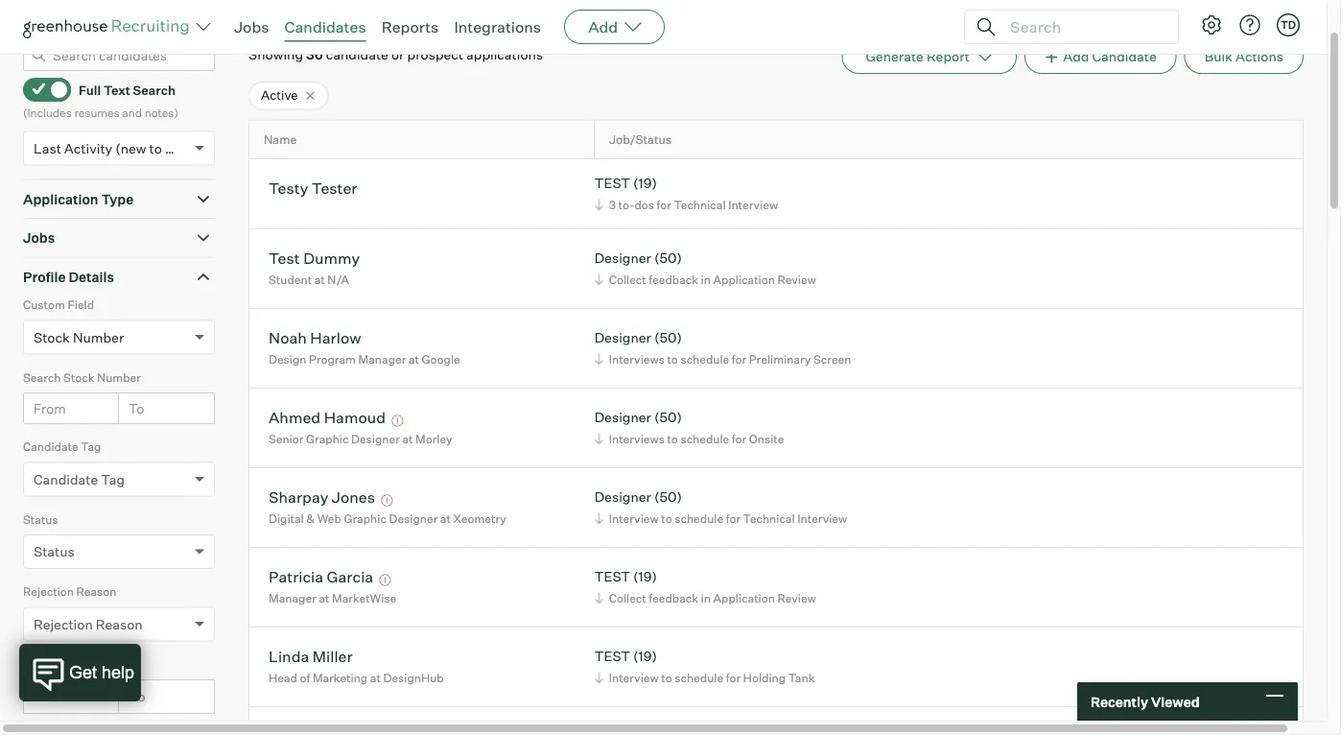 Task type: locate. For each thing, give the bounding box(es) containing it.
Search candidates field
[[23, 40, 215, 72]]

schedule inside designer (50) interviews to schedule for onsite
[[681, 432, 729, 446]]

1 interviews from the top
[[609, 352, 665, 367]]

at down patricia garcia link
[[319, 591, 330, 606]]

designer
[[595, 250, 651, 267], [595, 330, 651, 347], [595, 409, 651, 426], [351, 432, 400, 446], [595, 489, 651, 506], [389, 512, 438, 526]]

3 (19) from the top
[[633, 648, 657, 665]]

for right "dos"
[[657, 198, 672, 212]]

(50)
[[654, 250, 682, 267], [654, 330, 682, 347], [654, 409, 682, 426], [654, 489, 682, 506]]

showing
[[249, 47, 303, 64]]

(50) up interviews to schedule for preliminary screen link
[[654, 330, 682, 347]]

review inside designer (50) collect feedback in application review
[[778, 273, 816, 287]]

morley
[[416, 432, 452, 446]]

graphic down ahmed hamoud link
[[306, 432, 349, 446]]

0 vertical spatial number
[[73, 329, 124, 346]]

0 vertical spatial collect
[[609, 273, 646, 287]]

designer (50) interviews to schedule for onsite
[[595, 409, 784, 446]]

n/a
[[328, 273, 349, 287]]

0 vertical spatial in
[[701, 273, 711, 287]]

2 vertical spatial (19)
[[633, 648, 657, 665]]

status up rejection reason element
[[34, 544, 75, 561]]

at
[[314, 273, 325, 287], [409, 352, 419, 367], [402, 432, 413, 446], [440, 512, 451, 526], [319, 591, 330, 606], [370, 671, 381, 685]]

application up test (19) interview to schedule for holding tank
[[713, 591, 775, 606]]

jobs up showing
[[234, 17, 269, 36]]

add candidate link
[[1025, 40, 1177, 75]]

3 to-dos for technical interview link
[[592, 196, 783, 214]]

for left preliminary
[[732, 352, 747, 367]]

holding
[[743, 671, 786, 685]]

feedback down 3 to-dos for technical interview link
[[649, 273, 699, 287]]

reports
[[382, 17, 439, 36]]

manager right program
[[358, 352, 406, 367]]

manager down patricia
[[269, 591, 316, 606]]

0 vertical spatial last
[[34, 140, 61, 157]]

1 horizontal spatial technical
[[743, 512, 795, 526]]

generate
[[866, 49, 924, 65]]

review
[[778, 273, 816, 287], [778, 591, 816, 606]]

1 vertical spatial manager
[[269, 591, 316, 606]]

activity up from
[[49, 657, 91, 672]]

feedback for (50)
[[649, 273, 699, 287]]

interview inside test (19) interview to schedule for holding tank
[[609, 671, 659, 685]]

for inside test (19) 3 to-dos for technical interview
[[657, 198, 672, 212]]

number down custom field element in the left of the page
[[97, 371, 141, 385]]

2 vertical spatial candidate
[[34, 471, 98, 488]]

status down candidate tag element
[[23, 513, 58, 527]]

collect
[[609, 273, 646, 287], [609, 591, 646, 606]]

tag
[[81, 440, 101, 455], [101, 471, 125, 488]]

add for add candidate
[[1063, 49, 1089, 65]]

collect feedback in application review link up designer (50) interviews to schedule for preliminary screen
[[592, 271, 821, 289]]

3 (50) from the top
[[654, 409, 682, 426]]

2 collect from the top
[[609, 591, 646, 606]]

0 vertical spatial test
[[595, 175, 630, 192]]

(50) for designer (50) collect feedback in application review
[[654, 250, 682, 267]]

1 collect feedback in application review link from the top
[[592, 271, 821, 289]]

1 vertical spatial technical
[[743, 512, 795, 526]]

test for test (19) interview to schedule for holding tank
[[595, 648, 630, 665]]

search stock number
[[23, 371, 141, 385]]

testy tester link
[[269, 179, 357, 201]]

stock up "from" number field
[[63, 371, 94, 385]]

1 vertical spatial application
[[713, 273, 775, 287]]

stock inside custom field element
[[34, 329, 70, 346]]

1 horizontal spatial add
[[1063, 49, 1089, 65]]

at down the ahmed hamoud has been in onsite for more than 21 days image
[[402, 432, 413, 446]]

0 vertical spatial tag
[[81, 440, 101, 455]]

jobs
[[234, 17, 269, 36], [23, 230, 55, 247]]

designer (50) collect feedback in application review
[[595, 250, 816, 287]]

interviews inside designer (50) interviews to schedule for preliminary screen
[[609, 352, 665, 367]]

for inside test (19) interview to schedule for holding tank
[[726, 671, 741, 685]]

at inside noah harlow design program manager at google
[[409, 352, 419, 367]]

1 horizontal spatial manager
[[358, 352, 406, 367]]

(50) up interview to schedule for technical interview link
[[654, 489, 682, 506]]

sharpay jones link
[[269, 488, 375, 510]]

(50) inside designer (50) interviews to schedule for preliminary screen
[[654, 330, 682, 347]]

designer inside designer (50) interviews to schedule for preliminary screen
[[595, 330, 651, 347]]

schedule inside designer (50) interviews to schedule for preliminary screen
[[681, 352, 729, 367]]

last up from
[[23, 657, 47, 672]]

test for test (19) collect feedback in application review
[[595, 569, 630, 585]]

last
[[34, 140, 61, 157], [23, 657, 47, 672]]

for inside designer (50) interviews to schedule for onsite
[[732, 432, 747, 446]]

0 vertical spatial review
[[778, 273, 816, 287]]

reason up to
[[96, 616, 143, 633]]

0 vertical spatial feedback
[[649, 273, 699, 287]]

to for last activity (new to old)
[[149, 140, 162, 157]]

1 in from the top
[[701, 273, 711, 287]]

test
[[595, 175, 630, 192], [595, 569, 630, 585], [595, 648, 630, 665]]

generate report button
[[842, 40, 1017, 75]]

search up notes) at the left top
[[133, 82, 176, 98]]

application up designer (50) interviews to schedule for preliminary screen
[[713, 273, 775, 287]]

1 (50) from the top
[[654, 250, 682, 267]]

3 test from the top
[[595, 648, 630, 665]]

designer inside designer (50) collect feedback in application review
[[595, 250, 651, 267]]

(19) for test (19) interview to schedule for holding tank
[[633, 648, 657, 665]]

type
[[101, 191, 134, 208]]

linda miller link
[[269, 647, 353, 669]]

stock
[[34, 329, 70, 346], [63, 371, 94, 385]]

to for designer (50) interviews to schedule for onsite
[[667, 432, 678, 446]]

activity down resumes
[[64, 140, 112, 157]]

2 (50) from the top
[[654, 330, 682, 347]]

2 collect feedback in application review link from the top
[[592, 589, 821, 608]]

0 horizontal spatial search
[[23, 371, 61, 385]]

at left n/a
[[314, 273, 325, 287]]

test dummy student at n/a
[[269, 249, 360, 287]]

patricia garcia has been in application review for more than 5 days image
[[377, 575, 394, 586]]

0 vertical spatial manager
[[358, 352, 406, 367]]

(50) down 3 to-dos for technical interview link
[[654, 250, 682, 267]]

1 vertical spatial (19)
[[633, 569, 657, 585]]

at inside linda miller head of marketing at designhub
[[370, 671, 381, 685]]

testy
[[269, 179, 308, 198]]

checkmark image
[[32, 83, 46, 96]]

technical inside designer (50) interview to schedule for technical interview
[[743, 512, 795, 526]]

schedule inside test (19) interview to schedule for holding tank
[[675, 671, 724, 685]]

patricia garcia link
[[269, 567, 373, 589]]

activity for last activity
[[49, 657, 91, 672]]

tester
[[312, 179, 357, 198]]

0 vertical spatial collect feedback in application review link
[[592, 271, 821, 289]]

to inside test (19) interview to schedule for holding tank
[[661, 671, 672, 685]]

collect inside designer (50) collect feedback in application review
[[609, 273, 646, 287]]

schedule up 'test (19) collect feedback in application review'
[[675, 512, 724, 526]]

4 (50) from the top
[[654, 489, 682, 506]]

last activity
[[23, 657, 91, 672]]

0 vertical spatial add
[[588, 17, 618, 36]]

1 vertical spatial review
[[778, 591, 816, 606]]

add for add
[[588, 17, 618, 36]]

recently
[[1091, 693, 1149, 710]]

student
[[269, 273, 312, 287]]

jobs up profile
[[23, 230, 55, 247]]

add candidate
[[1063, 49, 1157, 65]]

to for designer (50) interviews to schedule for preliminary screen
[[667, 352, 678, 367]]

for left the onsite
[[732, 432, 747, 446]]

review inside 'test (19) collect feedback in application review'
[[778, 591, 816, 606]]

1 collect from the top
[[609, 273, 646, 287]]

schedule inside designer (50) interview to schedule for technical interview
[[675, 512, 724, 526]]

test for test (19) 3 to-dos for technical interview
[[595, 175, 630, 192]]

linda
[[269, 647, 309, 666]]

0 horizontal spatial technical
[[674, 198, 726, 212]]

2 in from the top
[[701, 591, 711, 606]]

1 review from the top
[[778, 273, 816, 287]]

for
[[657, 198, 672, 212], [732, 352, 747, 367], [732, 432, 747, 446], [726, 512, 741, 526], [726, 671, 741, 685]]

technical down the onsite
[[743, 512, 795, 526]]

in for (19)
[[701, 591, 711, 606]]

0 vertical spatial search
[[133, 82, 176, 98]]

status
[[23, 513, 58, 527], [34, 544, 75, 561]]

to for designer (50) interview to schedule for technical interview
[[661, 512, 672, 526]]

test inside 'test (19) collect feedback in application review'
[[595, 569, 630, 585]]

2 review from the top
[[778, 591, 816, 606]]

0 vertical spatial status
[[23, 513, 58, 527]]

1 horizontal spatial search
[[133, 82, 176, 98]]

for left holding
[[726, 671, 741, 685]]

rejection reason
[[23, 585, 117, 599], [34, 616, 143, 633]]

feedback
[[649, 273, 699, 287], [649, 591, 699, 606]]

reason down "status" element
[[76, 585, 117, 599]]

feedback inside 'test (19) collect feedback in application review'
[[649, 591, 699, 606]]

1 vertical spatial test
[[595, 569, 630, 585]]

status element
[[23, 511, 215, 583]]

(50) inside designer (50) interview to schedule for technical interview
[[654, 489, 682, 506]]

1 vertical spatial activity
[[49, 657, 91, 672]]

integrations link
[[454, 17, 541, 36]]

application left the type
[[23, 191, 98, 208]]

last for last activity (new to old)
[[34, 140, 61, 157]]

(50) inside designer (50) collect feedback in application review
[[654, 250, 682, 267]]

schedule up designer (50) interviews to schedule for onsite
[[681, 352, 729, 367]]

(includes
[[23, 106, 72, 120]]

0 vertical spatial application
[[23, 191, 98, 208]]

1 vertical spatial jobs
[[23, 230, 55, 247]]

application inside designer (50) collect feedback in application review
[[713, 273, 775, 287]]

0 vertical spatial (19)
[[633, 175, 657, 192]]

reports link
[[382, 17, 439, 36]]

to inside designer (50) interview to schedule for technical interview
[[661, 512, 672, 526]]

graphic down jones
[[344, 512, 387, 526]]

2 test from the top
[[595, 569, 630, 585]]

test inside test (19) 3 to-dos for technical interview
[[595, 175, 630, 192]]

search up "from" number field
[[23, 371, 61, 385]]

in up designer (50) interviews to schedule for preliminary screen
[[701, 273, 711, 287]]

(19) inside 'test (19) collect feedback in application review'
[[633, 569, 657, 585]]

sharpay
[[269, 488, 329, 507]]

in up test (19) interview to schedule for holding tank
[[701, 591, 711, 606]]

feedback up test (19) interview to schedule for holding tank
[[649, 591, 699, 606]]

review up tank
[[778, 591, 816, 606]]

0 vertical spatial jobs
[[234, 17, 269, 36]]

technical right "dos"
[[674, 198, 726, 212]]

marketing
[[313, 671, 368, 685]]

1 vertical spatial add
[[1063, 49, 1089, 65]]

0 horizontal spatial add
[[588, 17, 618, 36]]

rejection reason down "status" element
[[23, 585, 117, 599]]

rejection reason up last activity
[[34, 616, 143, 633]]

1 vertical spatial feedback
[[649, 591, 699, 606]]

at left the google
[[409, 352, 419, 367]]

candidate tag
[[23, 440, 101, 455], [34, 471, 125, 488]]

(19) inside test (19) 3 to-dos for technical interview
[[633, 175, 657, 192]]

to inside designer (50) interviews to schedule for preliminary screen
[[667, 352, 678, 367]]

field
[[68, 298, 94, 313]]

1 vertical spatial number
[[97, 371, 141, 385]]

2 vertical spatial test
[[595, 648, 630, 665]]

1 vertical spatial rejection reason
[[34, 616, 143, 633]]

1 vertical spatial in
[[701, 591, 711, 606]]

1 vertical spatial tag
[[101, 471, 125, 488]]

2 interviews from the top
[[609, 432, 665, 446]]

designer for designer (50) interviews to schedule for preliminary screen
[[595, 330, 651, 347]]

stock number
[[34, 329, 124, 346]]

0 vertical spatial activity
[[64, 140, 112, 157]]

designer inside designer (50) interview to schedule for technical interview
[[595, 489, 651, 506]]

technical for (50)
[[743, 512, 795, 526]]

to inside designer (50) interviews to schedule for onsite
[[667, 432, 678, 446]]

tag down "from" number field
[[81, 440, 101, 455]]

search inside full text search (includes resumes and notes)
[[133, 82, 176, 98]]

collect inside 'test (19) collect feedback in application review'
[[609, 591, 646, 606]]

ahmed hamoud has been in onsite for more than 21 days image
[[389, 416, 406, 427]]

last for last activity
[[23, 657, 47, 672]]

stock number option
[[34, 329, 124, 346]]

interviews to schedule for preliminary screen link
[[592, 350, 856, 369]]

0 vertical spatial stock
[[34, 329, 70, 346]]

interviews inside designer (50) interviews to schedule for onsite
[[609, 432, 665, 446]]

candidate
[[1092, 49, 1157, 65], [23, 440, 78, 455], [34, 471, 98, 488]]

(19) for test (19) 3 to-dos for technical interview
[[633, 175, 657, 192]]

design
[[269, 352, 307, 367]]

schedule left the onsite
[[681, 432, 729, 446]]

stock down custom field
[[34, 329, 70, 346]]

test inside test (19) interview to schedule for holding tank
[[595, 648, 630, 665]]

application
[[23, 191, 98, 208], [713, 273, 775, 287], [713, 591, 775, 606]]

0 vertical spatial reason
[[76, 585, 117, 599]]

technical inside test (19) 3 to-dos for technical interview
[[674, 198, 726, 212]]

application inside 'test (19) collect feedback in application review'
[[713, 591, 775, 606]]

designer inside designer (50) interviews to schedule for onsite
[[595, 409, 651, 426]]

add inside popup button
[[588, 17, 618, 36]]

screen
[[814, 352, 852, 367]]

0 vertical spatial interviews
[[609, 352, 665, 367]]

applications
[[466, 47, 543, 64]]

from
[[35, 689, 68, 705]]

last down (includes at top left
[[34, 140, 61, 157]]

program
[[309, 352, 356, 367]]

(19) inside test (19) interview to schedule for holding tank
[[633, 648, 657, 665]]

reason
[[76, 585, 117, 599], [96, 616, 143, 633]]

digital & web graphic designer at xeometry
[[269, 512, 506, 526]]

active
[[261, 88, 298, 103]]

details
[[68, 269, 114, 286]]

integrations
[[454, 17, 541, 36]]

1 vertical spatial collect
[[609, 591, 646, 606]]

(50) up interviews to schedule for onsite link
[[654, 409, 682, 426]]

0 vertical spatial technical
[[674, 198, 726, 212]]

(50) inside designer (50) interviews to schedule for onsite
[[654, 409, 682, 426]]

bulk
[[1205, 49, 1233, 65]]

1 test from the top
[[595, 175, 630, 192]]

candidate tag element
[[23, 438, 215, 511]]

schedule for test (19) interview to schedule for holding tank
[[675, 671, 724, 685]]

in inside designer (50) collect feedback in application review
[[701, 273, 711, 287]]

2 feedback from the top
[[649, 591, 699, 606]]

for up 'test (19) collect feedback in application review'
[[726, 512, 741, 526]]

graphic
[[306, 432, 349, 446], [344, 512, 387, 526]]

collect feedback in application review link up test (19) interview to schedule for holding tank
[[592, 589, 821, 608]]

1 vertical spatial interviews
[[609, 432, 665, 446]]

schedule left holding
[[675, 671, 724, 685]]

add
[[588, 17, 618, 36], [1063, 49, 1089, 65]]

1 vertical spatial last
[[23, 657, 47, 672]]

feedback inside designer (50) collect feedback in application review
[[649, 273, 699, 287]]

(50) for designer (50) interviews to schedule for onsite
[[654, 409, 682, 426]]

technical
[[674, 198, 726, 212], [743, 512, 795, 526]]

tag up "status" element
[[101, 471, 125, 488]]

for inside designer (50) interviews to schedule for preliminary screen
[[732, 352, 747, 367]]

jobs link
[[234, 17, 269, 36]]

1 feedback from the top
[[649, 273, 699, 287]]

patricia garcia
[[269, 567, 373, 586]]

schedule
[[681, 352, 729, 367], [681, 432, 729, 446], [675, 512, 724, 526], [675, 671, 724, 685]]

&
[[306, 512, 315, 526]]

onsite
[[749, 432, 784, 446]]

in inside 'test (19) collect feedback in application review'
[[701, 591, 711, 606]]

designer for designer (50) interview to schedule for technical interview
[[595, 489, 651, 506]]

garcia
[[327, 567, 373, 586]]

36
[[306, 47, 323, 64]]

number down field
[[73, 329, 124, 346]]

1 vertical spatial collect feedback in application review link
[[592, 589, 821, 608]]

for inside designer (50) interview to schedule for technical interview
[[726, 512, 741, 526]]

Search text field
[[1006, 13, 1161, 41]]

2 (19) from the top
[[633, 569, 657, 585]]

collect feedback in application review link
[[592, 271, 821, 289], [592, 589, 821, 608]]

2 vertical spatial application
[[713, 591, 775, 606]]

1 (19) from the top
[[633, 175, 657, 192]]

interviews
[[609, 352, 665, 367], [609, 432, 665, 446]]

at right marketing
[[370, 671, 381, 685]]

interview inside test (19) 3 to-dos for technical interview
[[728, 198, 778, 212]]

review up preliminary
[[778, 273, 816, 287]]

1 vertical spatial rejection
[[34, 616, 93, 633]]



Task type: vqa. For each thing, say whether or not it's contained in the screenshot.
Rejection
yes



Task type: describe. For each thing, give the bounding box(es) containing it.
preliminary
[[749, 352, 811, 367]]

google
[[422, 352, 460, 367]]

actions
[[1236, 49, 1284, 65]]

marketwise
[[332, 591, 397, 606]]

To number field
[[119, 393, 215, 425]]

ahmed hamoud link
[[269, 408, 386, 430]]

schedule for designer (50) interview to schedule for technical interview
[[675, 512, 724, 526]]

dummy
[[303, 249, 360, 268]]

generate report
[[866, 49, 970, 65]]

custom field
[[23, 298, 94, 313]]

(19) for test (19) collect feedback in application review
[[633, 569, 657, 585]]

application for designer (50)
[[713, 273, 775, 287]]

0 vertical spatial graphic
[[306, 432, 349, 446]]

1 vertical spatial candidate
[[23, 440, 78, 455]]

0 vertical spatial rejection reason
[[23, 585, 117, 599]]

(50) for designer (50) interview to schedule for technical interview
[[654, 489, 682, 506]]

From number field
[[23, 393, 119, 425]]

candidate
[[326, 47, 389, 64]]

1 vertical spatial graphic
[[344, 512, 387, 526]]

application for test (19)
[[713, 591, 775, 606]]

sharpay jones has been in technical interview for more than 14 days image
[[379, 495, 396, 507]]

full text search (includes resumes and notes)
[[23, 82, 178, 120]]

of
[[300, 671, 310, 685]]

miller
[[313, 647, 353, 666]]

activity for last activity (new to old)
[[64, 140, 112, 157]]

for for designer (50) interviews to schedule for onsite
[[732, 432, 747, 446]]

technical for (19)
[[674, 198, 726, 212]]

td button
[[1277, 13, 1300, 36]]

1 vertical spatial status
[[34, 544, 75, 561]]

greenhouse recruiting image
[[23, 15, 196, 38]]

job/status
[[609, 133, 672, 147]]

test
[[269, 249, 300, 268]]

bulk actions
[[1205, 49, 1284, 65]]

for for designer (50) interview to schedule for technical interview
[[726, 512, 741, 526]]

interviews for designer (50) interviews to schedule for preliminary screen
[[609, 352, 665, 367]]

collect feedback in application review link for (50)
[[592, 271, 821, 289]]

noah
[[269, 328, 307, 348]]

to-
[[618, 198, 635, 212]]

text
[[104, 82, 130, 98]]

noah harlow link
[[269, 328, 361, 350]]

harlow
[[310, 328, 361, 348]]

recently viewed
[[1091, 693, 1200, 710]]

designer for designer (50) interviews to schedule for onsite
[[595, 409, 651, 426]]

tank
[[788, 671, 815, 685]]

0 vertical spatial candidate
[[1092, 49, 1157, 65]]

for for test (19) interview to schedule for holding tank
[[726, 671, 741, 685]]

configure image
[[1200, 13, 1223, 36]]

testy tester
[[269, 179, 357, 198]]

1 vertical spatial candidate tag
[[34, 471, 125, 488]]

manager at marketwise
[[269, 591, 397, 606]]

interviews for designer (50) interviews to schedule for onsite
[[609, 432, 665, 446]]

head
[[269, 671, 297, 685]]

collect for test
[[609, 591, 646, 606]]

1 horizontal spatial jobs
[[234, 17, 269, 36]]

(new
[[115, 140, 146, 157]]

1 vertical spatial reason
[[96, 616, 143, 633]]

prospect
[[407, 47, 463, 64]]

designer for designer (50) collect feedback in application review
[[595, 250, 651, 267]]

name
[[264, 133, 297, 147]]

1 vertical spatial stock
[[63, 371, 94, 385]]

showing 36 candidate or prospect applications
[[249, 47, 543, 64]]

to for test (19) interview to schedule for holding tank
[[661, 671, 672, 685]]

interviews to schedule for onsite link
[[592, 430, 789, 448]]

bulk actions link
[[1185, 40, 1304, 75]]

custom field element
[[23, 296, 215, 369]]

last activity (new to old)
[[34, 140, 190, 157]]

0 horizontal spatial jobs
[[23, 230, 55, 247]]

or
[[391, 47, 404, 64]]

3
[[609, 198, 616, 212]]

test (19) interview to schedule for holding tank
[[595, 648, 815, 685]]

ahmed
[[269, 408, 321, 427]]

collect for designer
[[609, 273, 646, 287]]

test (19) collect feedback in application review
[[595, 569, 816, 606]]

notes)
[[145, 106, 178, 120]]

0 vertical spatial candidate tag
[[23, 440, 101, 455]]

to
[[130, 689, 145, 705]]

report
[[927, 49, 970, 65]]

candidate reports are now available! apply filters and select "view in app" element
[[842, 40, 1017, 75]]

0 vertical spatial rejection
[[23, 585, 74, 599]]

candidates
[[285, 17, 366, 36]]

senior
[[269, 432, 304, 446]]

senior graphic designer at morley
[[269, 432, 452, 446]]

in for (50)
[[701, 273, 711, 287]]

test dummy link
[[269, 249, 360, 271]]

designer (50) interview to schedule for technical interview
[[595, 489, 847, 526]]

noah harlow design program manager at google
[[269, 328, 460, 367]]

designer (50) interviews to schedule for preliminary screen
[[595, 330, 852, 367]]

interview to schedule for technical interview link
[[592, 510, 852, 528]]

last activity (new to old) option
[[34, 140, 190, 157]]

td button
[[1273, 10, 1304, 40]]

at inside the test dummy student at n/a
[[314, 273, 325, 287]]

digital
[[269, 512, 304, 526]]

schedule for designer (50) interviews to schedule for onsite
[[681, 432, 729, 446]]

hamoud
[[324, 408, 386, 427]]

rejection reason element
[[23, 583, 215, 656]]

jones
[[332, 488, 375, 507]]

dos
[[635, 198, 654, 212]]

for for designer (50) interviews to schedule for preliminary screen
[[732, 352, 747, 367]]

old)
[[165, 140, 190, 157]]

for for test (19) 3 to-dos for technical interview
[[657, 198, 672, 212]]

at left xeometry
[[440, 512, 451, 526]]

application type
[[23, 191, 134, 208]]

resumes
[[74, 106, 120, 120]]

ahmed hamoud
[[269, 408, 386, 427]]

test (19) 3 to-dos for technical interview
[[595, 175, 778, 212]]

(50) for designer (50) interviews to schedule for preliminary screen
[[654, 330, 682, 347]]

manager inside noah harlow design program manager at google
[[358, 352, 406, 367]]

review for (50)
[[778, 273, 816, 287]]

linda miller head of marketing at designhub
[[269, 647, 444, 685]]

profile
[[23, 269, 66, 286]]

review for (19)
[[778, 591, 816, 606]]

feedback for (19)
[[649, 591, 699, 606]]

0 horizontal spatial manager
[[269, 591, 316, 606]]

schedule for designer (50) interviews to schedule for preliminary screen
[[681, 352, 729, 367]]

collect feedback in application review link for (19)
[[592, 589, 821, 608]]

xeometry
[[453, 512, 506, 526]]

sharpay jones
[[269, 488, 375, 507]]

profile details
[[23, 269, 114, 286]]

1 vertical spatial search
[[23, 371, 61, 385]]

interview to schedule for holding tank link
[[592, 669, 820, 687]]

add button
[[564, 10, 665, 44]]

number inside custom field element
[[73, 329, 124, 346]]

and
[[122, 106, 142, 120]]



